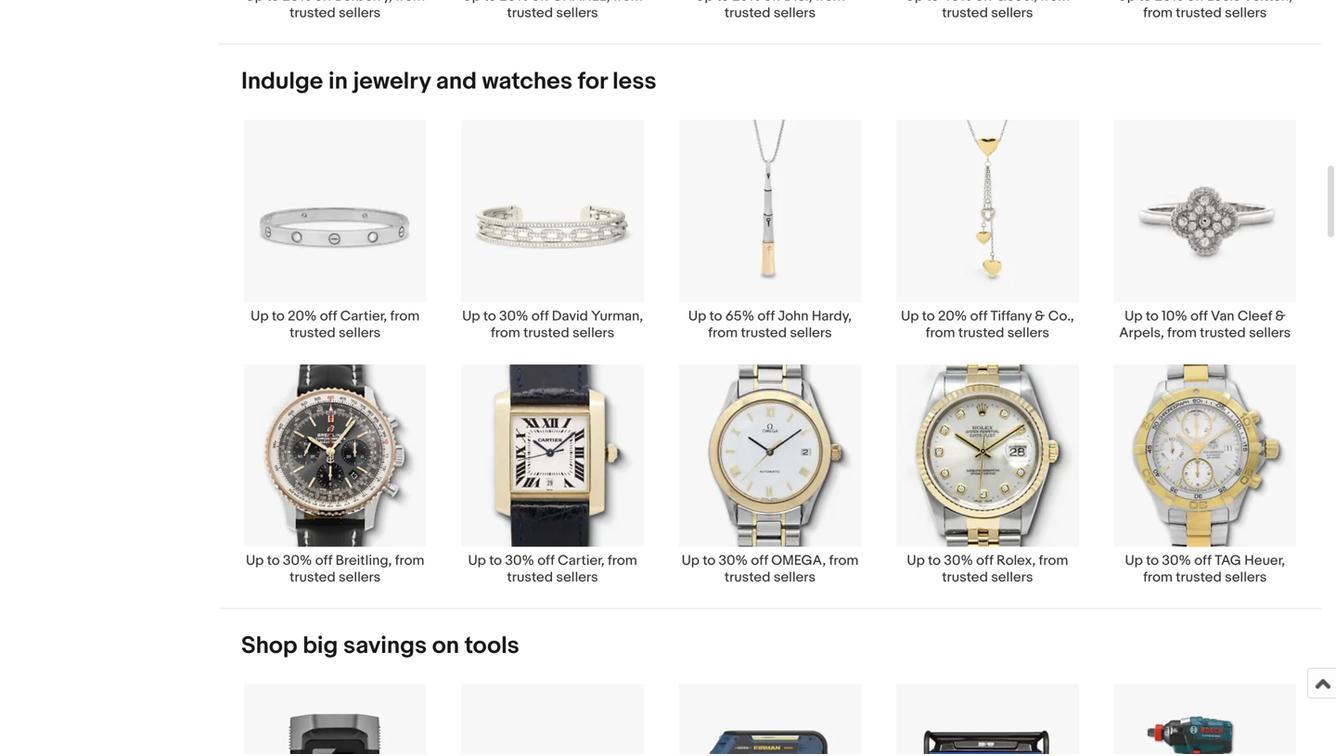 Task type: locate. For each thing, give the bounding box(es) containing it.
indulge in jewelry and watches for less
[[241, 67, 656, 96]]

2 & from the left
[[1275, 308, 1285, 325]]

to for up to 30% off cartier, from trusted sellers
[[489, 553, 502, 569]]

trusted inside up to 30% off david yurman, from trusted sellers
[[523, 325, 569, 341]]

1 horizontal spatial cartier,
[[558, 553, 605, 569]]

off
[[314, 0, 332, 5], [532, 0, 549, 5], [764, 0, 781, 5], [975, 0, 992, 5], [1187, 0, 1204, 5], [320, 308, 337, 325], [531, 308, 549, 325], [757, 308, 775, 325], [970, 308, 987, 325], [1190, 308, 1208, 325], [315, 553, 332, 569], [537, 553, 555, 569], [751, 553, 768, 569], [976, 553, 993, 569], [1194, 553, 1211, 569]]

up to 65% off john hardy, from trusted sellers link
[[661, 119, 879, 341]]

30%
[[499, 308, 528, 325], [283, 553, 312, 569], [505, 553, 534, 569], [719, 553, 748, 569], [944, 553, 973, 569], [1162, 553, 1191, 569]]

2 list from the top
[[219, 119, 1321, 608]]

omega,
[[771, 553, 826, 569]]

3 list from the top
[[219, 683, 1321, 754]]

to inside up to 30% off tag heuer, from trusted sellers
[[1146, 553, 1159, 569]]

off for up to 30% off rolex, from trusted sellers
[[976, 553, 993, 569]]

off inside up to 25% off dior, from trusted sellers
[[764, 0, 781, 5]]

up inside "up to 30% off rolex, from trusted sellers"
[[907, 553, 925, 569]]

up to 20% off burberry, from trusted sellers
[[245, 0, 425, 21]]

to for up to 30% off rolex, from trusted sellers
[[928, 553, 941, 569]]

off for up to 20% off cartier, from trusted sellers
[[320, 308, 337, 325]]

& right cleef
[[1275, 308, 1285, 325]]

30% inside "up to 30% off rolex, from trusted sellers"
[[944, 553, 973, 569]]

cleef
[[1238, 308, 1272, 325]]

30% for rolex,
[[944, 553, 973, 569]]

to inside up to 65% off john hardy, from trusted sellers
[[709, 308, 722, 325]]

1 vertical spatial list
[[219, 119, 1321, 608]]

up for up to 20% off louis vuitton, from trusted sellers
[[1118, 0, 1136, 5]]

dior,
[[784, 0, 812, 5]]

to inside "up to 30% off rolex, from trusted sellers"
[[928, 553, 941, 569]]

up inside up to 65% off john hardy, from trusted sellers
[[688, 308, 706, 325]]

trusted
[[290, 5, 336, 21], [507, 5, 553, 21], [725, 5, 771, 21], [942, 5, 988, 21], [1176, 5, 1222, 21], [290, 325, 336, 341], [523, 325, 569, 341], [741, 325, 787, 341], [958, 325, 1004, 341], [1200, 325, 1246, 341], [290, 569, 336, 586], [507, 569, 553, 586], [725, 569, 771, 586], [942, 569, 988, 586], [1176, 569, 1222, 586]]

up inside up to 20% off cartier, from trusted sellers
[[251, 308, 269, 325]]

from inside up to 65% off john hardy, from trusted sellers
[[708, 325, 738, 341]]

off inside the up to 10% off van cleef & arpels, from trusted sellers
[[1190, 308, 1208, 325]]

30% for breitling,
[[283, 553, 312, 569]]

up inside up to 25% off dior, from trusted sellers
[[695, 0, 713, 5]]

up to 30% off cartier, from trusted sellers link
[[444, 363, 661, 586]]

to inside the up to 10% off van cleef & arpels, from trusted sellers
[[1146, 308, 1158, 325]]

watches
[[482, 67, 572, 96]]

& left co.,
[[1035, 308, 1045, 325]]

0 horizontal spatial cartier,
[[340, 308, 387, 325]]

25%
[[732, 0, 761, 5]]

up to 20% off cartier, from trusted sellers link
[[226, 119, 444, 341]]

to for up to 30% off breitling, from trusted sellers
[[267, 553, 280, 569]]

up to 30% off breitling, from trusted sellers
[[246, 553, 424, 586]]

1 horizontal spatial &
[[1275, 308, 1285, 325]]

1 vertical spatial cartier,
[[558, 553, 605, 569]]

20% for chanel,
[[500, 0, 529, 5]]

off inside up to 30% off omega, from trusted sellers
[[751, 553, 768, 569]]

sellers inside up to 20% off cartier, from trusted sellers
[[339, 325, 381, 341]]

from
[[396, 0, 425, 5], [613, 0, 643, 5], [815, 0, 845, 5], [1040, 0, 1070, 5], [1143, 5, 1173, 21], [390, 308, 420, 325], [491, 325, 520, 341], [708, 325, 738, 341], [926, 325, 955, 341], [1167, 325, 1197, 341], [395, 553, 424, 569], [608, 553, 637, 569], [829, 553, 859, 569], [1039, 553, 1068, 569], [1143, 569, 1173, 586]]

up
[[245, 0, 263, 5], [462, 0, 480, 5], [695, 0, 713, 5], [905, 0, 923, 5], [1118, 0, 1136, 5], [251, 308, 269, 325], [462, 308, 480, 325], [688, 308, 706, 325], [901, 308, 919, 325], [1125, 308, 1143, 325], [246, 553, 264, 569], [468, 553, 486, 569], [682, 553, 700, 569], [907, 553, 925, 569], [1125, 553, 1143, 569]]

off for up to 30% off breitling, from trusted sellers
[[315, 553, 332, 569]]

up for up to 30% off breitling, from trusted sellers
[[246, 553, 264, 569]]

big
[[303, 632, 338, 661]]

to for up to 10% off van cleef & arpels, from trusted sellers
[[1146, 308, 1158, 325]]

from inside up to 30% off cartier, from trusted sellers
[[608, 553, 637, 569]]

up inside up to 30% off david yurman, from trusted sellers
[[462, 308, 480, 325]]

to inside up to 30% off cartier, from trusted sellers
[[489, 553, 502, 569]]

up to 20% off chanel, from trusted sellers
[[462, 0, 643, 21]]

up inside up to 30% off tag heuer, from trusted sellers
[[1125, 553, 1143, 569]]

to inside up to 20% off burberry, from trusted sellers
[[266, 0, 279, 5]]

off inside up to 20% off cartier, from trusted sellers
[[320, 308, 337, 325]]

to inside up to 30% off david yurman, from trusted sellers
[[483, 308, 496, 325]]

up for up to 20% off cartier, from trusted sellers
[[251, 308, 269, 325]]

& inside the up to 10% off van cleef & arpels, from trusted sellers
[[1275, 308, 1285, 325]]

30% inside up to 30% off cartier, from trusted sellers
[[505, 553, 534, 569]]

0 horizontal spatial &
[[1035, 308, 1045, 325]]

to inside up to 20% off chanel, from trusted sellers
[[484, 0, 496, 5]]

& inside up to 20% off tiffany & co., from trusted sellers
[[1035, 308, 1045, 325]]

list for indulge in jewelry and watches for less
[[219, 119, 1321, 608]]

to for up to 20% off tiffany & co., from trusted sellers
[[922, 308, 935, 325]]

1 list from the top
[[219, 0, 1321, 43]]

up for up to 20% off tiffany & co., from trusted sellers
[[901, 308, 919, 325]]

from inside "up to 30% off rolex, from trusted sellers"
[[1039, 553, 1068, 569]]

trusted inside up to 30% off breitling, from trusted sellers
[[290, 569, 336, 586]]

up inside up to 30% off omega, from trusted sellers
[[682, 553, 700, 569]]

30% left david
[[499, 308, 528, 325]]

list containing up to 20% off cartier, from trusted sellers
[[219, 119, 1321, 608]]

to
[[266, 0, 279, 5], [484, 0, 496, 5], [716, 0, 729, 5], [926, 0, 939, 5], [1139, 0, 1152, 5], [272, 308, 285, 325], [483, 308, 496, 325], [709, 308, 722, 325], [922, 308, 935, 325], [1146, 308, 1158, 325], [267, 553, 280, 569], [489, 553, 502, 569], [703, 553, 716, 569], [928, 553, 941, 569], [1146, 553, 1159, 569]]

up to 30% off rolex, from trusted sellers link
[[879, 363, 1096, 586]]

sellers inside up to 20% off louis vuitton, from trusted sellers
[[1225, 5, 1267, 21]]

off for up to 40% off gucci, from trusted sellers
[[975, 0, 992, 5]]

trusted inside the up to 10% off van cleef & arpels, from trusted sellers
[[1200, 325, 1246, 341]]

up to 20% off chanel, from trusted sellers link
[[444, 0, 661, 21]]

20%
[[282, 0, 311, 5], [500, 0, 529, 5], [1155, 0, 1184, 5], [288, 308, 317, 325], [938, 308, 967, 325]]

up for up to 10% off van cleef & arpels, from trusted sellers
[[1125, 308, 1143, 325]]

20% inside up to 20% off louis vuitton, from trusted sellers
[[1155, 0, 1184, 5]]

20% inside up to 20% off chanel, from trusted sellers
[[500, 0, 529, 5]]

to for up to 20% off chanel, from trusted sellers
[[484, 0, 496, 5]]

off inside up to 30% off breitling, from trusted sellers
[[315, 553, 332, 569]]

up inside up to 30% off cartier, from trusted sellers
[[468, 553, 486, 569]]

off inside up to 40% off gucci, from trusted sellers
[[975, 0, 992, 5]]

up to 30% off omega, from trusted sellers link
[[661, 363, 879, 586]]

to inside up to 25% off dior, from trusted sellers
[[716, 0, 729, 5]]

30% for cartier,
[[505, 553, 534, 569]]

trusted inside up to 20% off cartier, from trusted sellers
[[290, 325, 336, 341]]

chanel,
[[552, 0, 610, 5]]

off inside up to 20% off burberry, from trusted sellers
[[314, 0, 332, 5]]

to inside up to 20% off cartier, from trusted sellers
[[272, 308, 285, 325]]

up to 25% off dior, from trusted sellers
[[695, 0, 845, 21]]

off for up to 20% off louis vuitton, from trusted sellers
[[1187, 0, 1204, 5]]

sellers inside up to 20% off tiffany & co., from trusted sellers
[[1007, 325, 1049, 341]]

20% for cartier,
[[288, 308, 317, 325]]

up to 20% off tiffany & co., from trusted sellers
[[901, 308, 1074, 341]]

20% for tiffany
[[938, 308, 967, 325]]

up to 30% off breitling, from trusted sellers link
[[226, 363, 444, 586]]

20% inside up to 20% off cartier, from trusted sellers
[[288, 308, 317, 325]]

off inside up to 65% off john hardy, from trusted sellers
[[757, 308, 775, 325]]

off inside up to 20% off louis vuitton, from trusted sellers
[[1187, 0, 1204, 5]]

cartier,
[[340, 308, 387, 325], [558, 553, 605, 569]]

30% for tag
[[1162, 553, 1191, 569]]

from inside up to 20% off burberry, from trusted sellers
[[396, 0, 425, 5]]

20% inside up to 20% off burberry, from trusted sellers
[[282, 0, 311, 5]]

up for up to 30% off cartier, from trusted sellers
[[468, 553, 486, 569]]

trusted inside up to 20% off chanel, from trusted sellers
[[507, 5, 553, 21]]

indulge
[[241, 67, 323, 96]]

1 & from the left
[[1035, 308, 1045, 325]]

30% left breitling,
[[283, 553, 312, 569]]

off inside up to 30% off cartier, from trusted sellers
[[537, 553, 555, 569]]

up inside up to 20% off tiffany & co., from trusted sellers
[[901, 308, 919, 325]]

30% up tools
[[505, 553, 534, 569]]

30% inside up to 30% off omega, from trusted sellers
[[719, 553, 748, 569]]

up for up to 30% off david yurman, from trusted sellers
[[462, 308, 480, 325]]

list containing up to 20% off burberry, from trusted sellers
[[219, 0, 1321, 43]]

2 vertical spatial list
[[219, 683, 1321, 754]]

up for up to 25% off dior, from trusted sellers
[[695, 0, 713, 5]]

trusted inside up to 20% off tiffany & co., from trusted sellers
[[958, 325, 1004, 341]]

from inside up to 25% off dior, from trusted sellers
[[815, 0, 845, 5]]

tag
[[1215, 553, 1241, 569]]

up to 20% off louis vuitton, from trusted sellers
[[1118, 0, 1292, 21]]

off inside "up to 30% off rolex, from trusted sellers"
[[976, 553, 993, 569]]

trusted inside up to 30% off cartier, from trusted sellers
[[507, 569, 553, 586]]

yurman,
[[591, 308, 643, 325]]

up to 25% off dior, from trusted sellers link
[[661, 0, 879, 21]]

up to 20% off burberry, from trusted sellers link
[[226, 0, 444, 21]]

up inside up to 40% off gucci, from trusted sellers
[[905, 0, 923, 5]]

off for up to 20% off burberry, from trusted sellers
[[314, 0, 332, 5]]

cartier, inside up to 20% off cartier, from trusted sellers
[[340, 308, 387, 325]]

to inside up to 20% off tiffany & co., from trusted sellers
[[922, 308, 935, 325]]

30% left tag
[[1162, 553, 1191, 569]]

up inside the up to 10% off van cleef & arpels, from trusted sellers
[[1125, 308, 1143, 325]]

arpels,
[[1119, 325, 1164, 341]]

less
[[612, 67, 656, 96]]

0 vertical spatial cartier,
[[340, 308, 387, 325]]

up inside up to 30% off breitling, from trusted sellers
[[246, 553, 264, 569]]

to for up to 30% off tag heuer, from trusted sellers
[[1146, 553, 1159, 569]]

30% inside up to 30% off david yurman, from trusted sellers
[[499, 308, 528, 325]]

off for up to 20% off tiffany & co., from trusted sellers
[[970, 308, 987, 325]]

30% left omega,
[[719, 553, 748, 569]]

to inside up to 20% off louis vuitton, from trusted sellers
[[1139, 0, 1152, 5]]

up inside up to 20% off louis vuitton, from trusted sellers
[[1118, 0, 1136, 5]]

to inside up to 40% off gucci, from trusted sellers
[[926, 0, 939, 5]]

off for up to 30% off cartier, from trusted sellers
[[537, 553, 555, 569]]

30% left rolex, at the right
[[944, 553, 973, 569]]

to inside up to 30% off breitling, from trusted sellers
[[267, 553, 280, 569]]

off inside up to 20% off chanel, from trusted sellers
[[532, 0, 549, 5]]

20% inside up to 20% off tiffany & co., from trusted sellers
[[938, 308, 967, 325]]

vuitton,
[[1243, 0, 1292, 5]]

list
[[219, 0, 1321, 43], [219, 119, 1321, 608], [219, 683, 1321, 754]]

off inside up to 30% off david yurman, from trusted sellers
[[531, 308, 549, 325]]

&
[[1035, 308, 1045, 325], [1275, 308, 1285, 325]]

off inside up to 30% off tag heuer, from trusted sellers
[[1194, 553, 1211, 569]]

burberry,
[[335, 0, 392, 5]]

cartier, inside up to 30% off cartier, from trusted sellers
[[558, 553, 605, 569]]

30% inside up to 30% off breitling, from trusted sellers
[[283, 553, 312, 569]]

sellers inside the up to 10% off van cleef & arpels, from trusted sellers
[[1249, 325, 1291, 341]]

off inside up to 20% off tiffany & co., from trusted sellers
[[970, 308, 987, 325]]

0 vertical spatial list
[[219, 0, 1321, 43]]

john
[[778, 308, 809, 325]]

sellers
[[339, 5, 381, 21], [556, 5, 598, 21], [774, 5, 816, 21], [991, 5, 1033, 21], [1225, 5, 1267, 21], [339, 325, 381, 341], [572, 325, 614, 341], [790, 325, 832, 341], [1007, 325, 1049, 341], [1249, 325, 1291, 341], [339, 569, 381, 586], [556, 569, 598, 586], [774, 569, 816, 586], [991, 569, 1033, 586], [1225, 569, 1267, 586]]

off for up to 25% off dior, from trusted sellers
[[764, 0, 781, 5]]

up inside up to 20% off chanel, from trusted sellers
[[462, 0, 480, 5]]

from inside up to 20% off cartier, from trusted sellers
[[390, 308, 420, 325]]

on
[[432, 632, 459, 661]]



Task type: vqa. For each thing, say whether or not it's contained in the screenshot.
Up to 30% off OMEGA, from trusted sellers "link"
yes



Task type: describe. For each thing, give the bounding box(es) containing it.
up for up to 30% off tag heuer, from trusted sellers
[[1125, 553, 1143, 569]]

rolex,
[[997, 553, 1036, 569]]

hardy,
[[812, 308, 852, 325]]

sellers inside up to 65% off john hardy, from trusted sellers
[[790, 325, 832, 341]]

up to 30% off rolex, from trusted sellers
[[907, 553, 1068, 586]]

up to 20% off cartier, from trusted sellers
[[251, 308, 420, 341]]

up to 30% off omega, from trusted sellers
[[682, 553, 859, 586]]

sellers inside "up to 30% off rolex, from trusted sellers"
[[991, 569, 1033, 586]]

up for up to 65% off john hardy, from trusted sellers
[[688, 308, 706, 325]]

to for up to 30% off omega, from trusted sellers
[[703, 553, 716, 569]]

off for up to 10% off van cleef & arpels, from trusted sellers
[[1190, 308, 1208, 325]]

up for up to 30% off rolex, from trusted sellers
[[907, 553, 925, 569]]

trusted inside up to 20% off burberry, from trusted sellers
[[290, 5, 336, 21]]

from inside up to 20% off chanel, from trusted sellers
[[613, 0, 643, 5]]

from inside up to 30% off omega, from trusted sellers
[[829, 553, 859, 569]]

sellers inside up to 25% off dior, from trusted sellers
[[774, 5, 816, 21]]

20% for burberry,
[[282, 0, 311, 5]]

off for up to 65% off john hardy, from trusted sellers
[[757, 308, 775, 325]]

to for up to 30% off david yurman, from trusted sellers
[[483, 308, 496, 325]]

breitling,
[[336, 553, 392, 569]]

sellers inside up to 40% off gucci, from trusted sellers
[[991, 5, 1033, 21]]

from inside up to 20% off louis vuitton, from trusted sellers
[[1143, 5, 1173, 21]]

to for up to 20% off cartier, from trusted sellers
[[272, 308, 285, 325]]

40%
[[942, 0, 972, 5]]

trusted inside up to 30% off tag heuer, from trusted sellers
[[1176, 569, 1222, 586]]

sellers inside up to 20% off burberry, from trusted sellers
[[339, 5, 381, 21]]

from inside up to 30% off tag heuer, from trusted sellers
[[1143, 569, 1173, 586]]

sellers inside up to 30% off breitling, from trusted sellers
[[339, 569, 381, 586]]

trusted inside up to 30% off omega, from trusted sellers
[[725, 569, 771, 586]]

up to 10% off van cleef & arpels, from trusted sellers link
[[1096, 119, 1314, 341]]

up for up to 30% off omega, from trusted sellers
[[682, 553, 700, 569]]

sellers inside up to 20% off chanel, from trusted sellers
[[556, 5, 598, 21]]

65%
[[725, 308, 754, 325]]

tiffany
[[990, 308, 1032, 325]]

in
[[328, 67, 348, 96]]

van
[[1211, 308, 1234, 325]]

up to 30% off cartier, from trusted sellers
[[468, 553, 637, 586]]

up to 30% off david yurman, from trusted sellers link
[[444, 119, 661, 341]]

louis
[[1207, 0, 1240, 5]]

up for up to 40% off gucci, from trusted sellers
[[905, 0, 923, 5]]

up to 20% off louis vuitton, from trusted sellers link
[[1096, 0, 1314, 21]]

up for up to 20% off burberry, from trusted sellers
[[245, 0, 263, 5]]

co.,
[[1048, 308, 1074, 325]]

david
[[552, 308, 588, 325]]

from inside the up to 10% off van cleef & arpels, from trusted sellers
[[1167, 325, 1197, 341]]

trusted inside up to 20% off louis vuitton, from trusted sellers
[[1176, 5, 1222, 21]]

tools
[[465, 632, 519, 661]]

for
[[578, 67, 607, 96]]

shop big savings on tools
[[241, 632, 519, 661]]

shop
[[241, 632, 297, 661]]

10%
[[1162, 308, 1187, 325]]

heuer,
[[1244, 553, 1285, 569]]

20% for louis
[[1155, 0, 1184, 5]]

up to 30% off tag heuer, from trusted sellers link
[[1096, 363, 1314, 586]]

up to 40% off gucci, from trusted sellers
[[905, 0, 1070, 21]]

sellers inside up to 30% off cartier, from trusted sellers
[[556, 569, 598, 586]]

from inside up to 40% off gucci, from trusted sellers
[[1040, 0, 1070, 5]]

trusted inside up to 25% off dior, from trusted sellers
[[725, 5, 771, 21]]

from inside up to 20% off tiffany & co., from trusted sellers
[[926, 325, 955, 341]]

trusted inside up to 65% off john hardy, from trusted sellers
[[741, 325, 787, 341]]

sellers inside up to 30% off david yurman, from trusted sellers
[[572, 325, 614, 341]]

cartier, for 20%
[[340, 308, 387, 325]]

trusted inside "up to 30% off rolex, from trusted sellers"
[[942, 569, 988, 586]]

to for up to 40% off gucci, from trusted sellers
[[926, 0, 939, 5]]

list for shop big savings on tools
[[219, 683, 1321, 754]]

to for up to 20% off louis vuitton, from trusted sellers
[[1139, 0, 1152, 5]]

off for up to 30% off david yurman, from trusted sellers
[[531, 308, 549, 325]]

up to 10% off van cleef & arpels, from trusted sellers
[[1119, 308, 1291, 341]]

to for up to 25% off dior, from trusted sellers
[[716, 0, 729, 5]]

and
[[436, 67, 477, 96]]

from inside up to 30% off david yurman, from trusted sellers
[[491, 325, 520, 341]]

sellers inside up to 30% off tag heuer, from trusted sellers
[[1225, 569, 1267, 586]]

30% for omega,
[[719, 553, 748, 569]]

up to 65% off john hardy, from trusted sellers
[[688, 308, 852, 341]]

up to 30% off david yurman, from trusted sellers
[[462, 308, 643, 341]]

up to 30% off tag heuer, from trusted sellers
[[1125, 553, 1285, 586]]

jewelry
[[353, 67, 431, 96]]

gucci,
[[996, 0, 1037, 5]]

cartier, for 30%
[[558, 553, 605, 569]]

off for up to 20% off chanel, from trusted sellers
[[532, 0, 549, 5]]

up to 40% off gucci, from trusted sellers link
[[879, 0, 1096, 21]]

off for up to 30% off tag heuer, from trusted sellers
[[1194, 553, 1211, 569]]

up for up to 20% off chanel, from trusted sellers
[[462, 0, 480, 5]]

sellers inside up to 30% off omega, from trusted sellers
[[774, 569, 816, 586]]

to for up to 20% off burberry, from trusted sellers
[[266, 0, 279, 5]]

30% for david
[[499, 308, 528, 325]]

trusted inside up to 40% off gucci, from trusted sellers
[[942, 5, 988, 21]]

off for up to 30% off omega, from trusted sellers
[[751, 553, 768, 569]]

savings
[[343, 632, 427, 661]]

up to 20% off tiffany & co., from trusted sellers link
[[879, 119, 1096, 341]]

from inside up to 30% off breitling, from trusted sellers
[[395, 553, 424, 569]]

to for up to 65% off john hardy, from trusted sellers
[[709, 308, 722, 325]]



